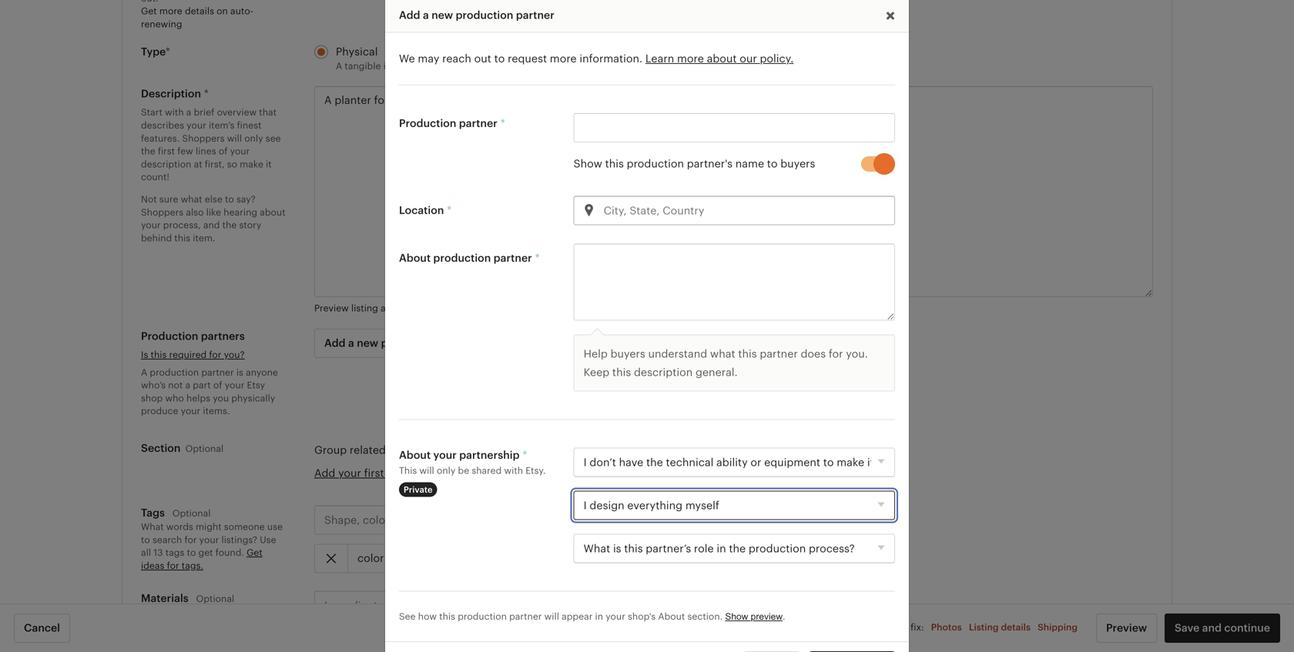Task type: vqa. For each thing, say whether or not it's contained in the screenshot.
first b from right
no



Task type: describe. For each thing, give the bounding box(es) containing it.
shoppers inside not sure what else to say? shoppers also like hearing about your process, and the story behind this item.
[[141, 207, 184, 217]]

partner inside help buyers understand what this partner does for you. keep this description general.
[[760, 348, 798, 360]]

to up tags.
[[187, 548, 196, 558]]

understand
[[648, 348, 708, 360]]

will inside digital a digital file that buyers will download.
[[732, 61, 747, 71]]

about your partnership * this will only be shared with etsy.
[[399, 449, 546, 476]]

continue
[[1225, 622, 1271, 635]]

few
[[177, 146, 193, 156]]

partnership
[[459, 449, 520, 461]]

description inside start with a brief overview that describes your item's finest features. shoppers will only see the first few lines of your description at first, so make it count!
[[141, 159, 191, 169]]

see
[[399, 612, 416, 622]]

what inside help buyers understand what this partner does for you. keep this description general.
[[710, 348, 736, 360]]

ingredients
[[358, 638, 416, 650]]

hearing
[[224, 207, 257, 217]]

buyers inside help buyers understand what this partner does for you. keep this description general.
[[611, 348, 646, 360]]

file
[[664, 61, 677, 71]]

the inside start with a brief overview that describes your item's finest features. shoppers will only see the first few lines of your description at first, so make it count!
[[141, 146, 155, 156]]

to right name
[[767, 158, 778, 170]]

that for digital
[[680, 61, 697, 71]]

to up "all"
[[141, 535, 150, 545]]

produce
[[141, 406, 178, 417]]

City, State, Country text field
[[574, 196, 895, 225]]

get for get more details on auto- renewing
[[141, 6, 157, 16]]

tags
[[141, 507, 165, 519]]

you?
[[224, 350, 245, 360]]

only inside the about your partnership * this will only be shared with etsy.
[[437, 466, 456, 476]]

partner inside production partners is this required for you? a production partner is anyone who's not a part of your etsy shop who helps you physically produce your items.
[[201, 367, 234, 378]]

0 vertical spatial add a new production partner
[[399, 9, 555, 21]]

you.
[[846, 348, 868, 360]]

details inside get more details on auto- renewing
[[185, 6, 214, 16]]

auto-
[[230, 6, 253, 16]]

1 horizontal spatial show
[[725, 612, 748, 622]]

and inside save and continue button
[[1203, 622, 1222, 635]]

behind
[[141, 233, 172, 243]]

will inside the about your partnership * this will only be shared with etsy.
[[420, 466, 434, 476]]

2 horizontal spatial buyers
[[781, 158, 816, 170]]

not
[[168, 380, 183, 391]]

first,
[[205, 159, 225, 169]]

physical a tangible item that you will ship to buyers.
[[336, 46, 527, 71]]

that for physical
[[406, 61, 423, 71]]

anyone
[[246, 367, 278, 378]]

shop
[[141, 393, 163, 404]]

(e.g.,
[[629, 444, 655, 457]]

get for get ideas for tags.
[[247, 548, 263, 558]]

your down 'brief'
[[187, 120, 206, 131]]

appear
[[562, 612, 593, 622]]

preview,
[[871, 623, 908, 633]]

1 vertical spatial add a new production partner
[[324, 337, 480, 350]]

description *
[[141, 88, 209, 100]]

production down google
[[381, 337, 439, 350]]

be
[[458, 466, 469, 476]]

will inside physical a tangible item that you will ship to buyers.
[[444, 61, 459, 71]]

buyers inside digital a digital file that buyers will download.
[[700, 61, 730, 71]]

preview for preview
[[1106, 622, 1148, 635]]

all
[[141, 548, 151, 558]]

related
[[350, 444, 386, 457]]

production for production partners is this required for you? a production partner is anyone who's not a part of your etsy shop who helps you physically produce your items.
[[141, 330, 198, 342]]

download.
[[749, 61, 796, 71]]

father's
[[712, 444, 752, 457]]

private
[[404, 485, 433, 495]]

you inside physical a tangible item that you will ship to buyers.
[[426, 61, 442, 71]]

request
[[508, 52, 547, 65]]

0 vertical spatial show
[[574, 158, 603, 170]]

production up out
[[456, 9, 514, 21]]

browse
[[589, 444, 627, 457]]

preview for preview listing as a google search result
[[314, 303, 349, 314]]

optional for section
[[185, 444, 224, 454]]

listings
[[389, 444, 426, 457]]

ship
[[462, 61, 480, 71]]

who's
[[141, 380, 166, 391]]

Ingredients, components, etc. text field
[[314, 591, 680, 621]]

1 horizontal spatial more
[[550, 52, 577, 65]]

will left the appear
[[545, 612, 559, 622]]

Shape, color, style, function, etc. text field
[[314, 506, 680, 535]]

1 horizontal spatial first
[[364, 467, 384, 480]]

get more details on auto- renewing
[[141, 6, 253, 29]]

your down related
[[338, 467, 361, 480]]

your right in
[[606, 612, 626, 622]]

process,
[[163, 220, 201, 230]]

with inside the about your partnership * this will only be shared with etsy.
[[504, 466, 523, 476]]

tags
[[165, 548, 184, 558]]

into
[[428, 444, 448, 457]]

will inside start with a brief overview that describes your item's finest features. shoppers will only see the first few lines of your description at first, so make it count!
[[227, 133, 242, 144]]

general.
[[696, 366, 738, 379]]

shop's
[[628, 612, 656, 622]]

someone
[[224, 522, 265, 532]]

12
[[734, 514, 744, 526]]

what words might someone use to search for your listings? use all 13 tags to get found.
[[141, 522, 283, 558]]

result
[[467, 303, 492, 314]]

required
[[169, 350, 207, 360]]

materials
[[141, 593, 189, 605]]

0 vertical spatial search
[[435, 303, 465, 314]]

production up result
[[433, 252, 491, 264]]

else
[[205, 194, 223, 205]]

type *
[[141, 46, 170, 58]]

a inside production partners is this required for you? a production partner is anyone who's not a part of your etsy shop who helps you physically produce your items.
[[185, 380, 190, 391]]

features.
[[141, 133, 180, 144]]

location *
[[399, 204, 452, 217]]

production right how
[[458, 612, 507, 622]]

save and continue
[[1175, 622, 1271, 635]]

tangible
[[345, 61, 381, 71]]

a right as
[[393, 303, 398, 314]]

cancel
[[24, 622, 60, 635]]

section optional
[[141, 442, 224, 455]]

section
[[387, 467, 425, 480]]

save and continue button
[[1165, 614, 1281, 643]]

use
[[260, 535, 276, 545]]

our
[[740, 52, 757, 65]]

listing
[[351, 303, 378, 314]]

tags.
[[182, 561, 203, 571]]

digital
[[634, 61, 661, 71]]

preview listing as a google search result
[[314, 303, 492, 314]]

13
[[154, 548, 163, 558]]

for inside production partners is this required for you? a production partner is anyone who's not a part of your etsy shop who helps you physically produce your items.
[[209, 350, 221, 360]]

your inside not sure what else to say? shoppers also like hearing about your process, and the story behind this item.
[[141, 220, 161, 230]]

name
[[736, 158, 764, 170]]

what inside not sure what else to say? shoppers also like hearing about your process, and the story behind this item.
[[181, 194, 202, 205]]

optional for materials
[[196, 594, 234, 605]]

1 vertical spatial details
[[1001, 623, 1031, 633]]

for inside what words might someone use to search for your listings? use all 13 tags to get found.
[[185, 535, 197, 545]]

what
[[141, 522, 164, 532]]

item.
[[193, 233, 215, 243]]

fix:
[[911, 623, 924, 633]]

to
[[859, 623, 869, 633]]

12 left
[[734, 514, 764, 526]]

a for physical
[[336, 61, 342, 71]]

about for about your partnership * this will only be shared with etsy.
[[399, 449, 431, 461]]

not
[[141, 194, 157, 205]]

of inside start with a brief overview that describes your item's finest features. shoppers will only see the first few lines of your description at first, so make it count!
[[219, 146, 228, 156]]

add your first section
[[314, 467, 425, 480]]

cancel button
[[14, 614, 70, 643]]

sure
[[159, 194, 178, 205]]

about for hearing
[[260, 207, 286, 217]]

help
[[584, 348, 608, 360]]

finest
[[237, 120, 262, 131]]



Task type: locate. For each thing, give the bounding box(es) containing it.
for inside get ideas for tags.
[[167, 561, 179, 571]]

to inside not sure what else to say? shoppers also like hearing about your process, and the story behind this item.
[[225, 194, 234, 205]]

optional for tags
[[172, 509, 211, 519]]

only down finest
[[244, 133, 263, 144]]

0 horizontal spatial details
[[185, 6, 214, 16]]

left
[[747, 514, 764, 526]]

does
[[801, 348, 826, 360]]

as
[[381, 303, 390, 314]]

that inside digital a digital file that buyers will download.
[[680, 61, 697, 71]]

to right else at the left
[[225, 194, 234, 205]]

get inside get ideas for tags.
[[247, 548, 263, 558]]

production up required
[[141, 330, 198, 342]]

1 horizontal spatial a
[[336, 61, 342, 71]]

overview
[[217, 107, 257, 118]]

etsy.
[[526, 466, 546, 476]]

2 horizontal spatial that
[[680, 61, 697, 71]]

for left you.
[[829, 348, 843, 360]]

1 vertical spatial you
[[213, 393, 229, 404]]

0 vertical spatial what
[[181, 194, 202, 205]]

words
[[166, 522, 193, 532]]

your
[[187, 120, 206, 131], [230, 146, 250, 156], [141, 220, 161, 230], [225, 380, 245, 391], [181, 406, 201, 417], [433, 449, 457, 461], [338, 467, 361, 480], [199, 535, 219, 545], [606, 612, 626, 622]]

day
[[755, 444, 774, 457]]

what
[[181, 194, 202, 205], [710, 348, 736, 360]]

to right ship
[[483, 61, 492, 71]]

description up count!
[[141, 159, 191, 169]]

1 vertical spatial about
[[399, 449, 431, 461]]

your inside the about your partnership * this will only be shared with etsy.
[[433, 449, 457, 461]]

the down the hearing
[[222, 220, 237, 230]]

location
[[399, 204, 444, 217]]

close image
[[886, 12, 895, 21]]

with up describes
[[165, 107, 184, 118]]

and right save
[[1203, 622, 1222, 635]]

reach
[[442, 52, 472, 65]]

and down like
[[203, 220, 220, 230]]

0 vertical spatial the
[[141, 146, 155, 156]]

will left download.
[[732, 61, 747, 71]]

your down is
[[225, 380, 245, 391]]

1 horizontal spatial get
[[247, 548, 263, 558]]

add your first section link
[[314, 467, 425, 480]]

1 horizontal spatial with
[[504, 466, 523, 476]]

about inside the about your partnership * this will only be shared with etsy.
[[399, 449, 431, 461]]

listing
[[969, 623, 999, 633]]

get
[[198, 548, 213, 558]]

0 vertical spatial description
[[141, 159, 191, 169]]

production left partner's in the top right of the page
[[627, 158, 684, 170]]

production inside production partners is this required for you? a production partner is anyone who's not a part of your etsy shop who helps you physically produce your items.
[[141, 330, 198, 342]]

0 vertical spatial preview
[[314, 303, 349, 314]]

about down location
[[399, 252, 431, 264]]

0 vertical spatial add
[[399, 9, 420, 21]]

buyers left our
[[700, 61, 730, 71]]

of right part
[[213, 380, 222, 391]]

shipping
[[1038, 623, 1078, 633]]

.
[[783, 612, 786, 622]]

found.
[[216, 548, 244, 558]]

for
[[829, 348, 843, 360], [209, 350, 221, 360], [185, 535, 197, 545], [167, 561, 179, 571]]

google
[[400, 303, 433, 314]]

get inside get more details on auto- renewing
[[141, 6, 157, 16]]

buyers.
[[494, 61, 527, 71]]

get more details on auto- renewing button
[[141, 5, 287, 31]]

0 horizontal spatial that
[[259, 107, 277, 118]]

show left preview
[[725, 612, 748, 622]]

0 horizontal spatial only
[[244, 133, 263, 144]]

optional inside tags optional
[[172, 509, 211, 519]]

save
[[1175, 622, 1200, 635]]

0 vertical spatial buyers
[[700, 61, 730, 71]]

0 horizontal spatial first
[[158, 146, 175, 156]]

search left result
[[435, 303, 465, 314]]

that right the file
[[680, 61, 697, 71]]

optional inside section optional
[[185, 444, 224, 454]]

1 vertical spatial and
[[1203, 622, 1222, 635]]

a for digital
[[625, 61, 631, 71]]

this inside production partners is this required for you? a production partner is anyone who's not a part of your etsy shop who helps you physically produce your items.
[[151, 350, 167, 360]]

of up the first,
[[219, 146, 228, 156]]

learn more about our policy. link
[[646, 52, 794, 65]]

more right request on the top of page
[[550, 52, 577, 65]]

for down words
[[185, 535, 197, 545]]

production
[[456, 9, 514, 21], [627, 158, 684, 170], [433, 252, 491, 264], [381, 337, 439, 350], [150, 367, 199, 378], [458, 612, 507, 622]]

about up story
[[260, 207, 286, 217]]

this inside not sure what else to say? shoppers also like hearing about your process, and the story behind this item.
[[174, 233, 190, 243]]

preview
[[314, 303, 349, 314], [1106, 622, 1148, 635]]

physical
[[336, 46, 378, 58]]

details right the listing
[[1001, 623, 1031, 633]]

describes
[[141, 120, 184, 131]]

group
[[314, 444, 347, 457]]

more up renewing on the top of page
[[159, 6, 182, 16]]

add for add a new production partner
[[399, 9, 420, 21]]

0 horizontal spatial get
[[141, 6, 157, 16]]

we may reach out to request more information. learn more about our policy.
[[399, 52, 794, 65]]

None text field
[[574, 113, 895, 143]]

first inside start with a brief overview that describes your item's finest features. shoppers will only see the first few lines of your description at first, so make it count!
[[158, 146, 175, 156]]

about up this
[[399, 449, 431, 461]]

optional down items.
[[185, 444, 224, 454]]

1 vertical spatial the
[[222, 220, 237, 230]]

0 horizontal spatial about
[[260, 207, 286, 217]]

and inside not sure what else to say? shoppers also like hearing about your process, and the story behind this item.
[[203, 220, 220, 230]]

0 vertical spatial shoppers
[[182, 133, 225, 144]]

you inside production partners is this required for you? a production partner is anyone who's not a part of your etsy shop who helps you physically produce your items.
[[213, 393, 229, 404]]

0 horizontal spatial preview
[[314, 303, 349, 314]]

of inside production partners is this required for you? a production partner is anyone who's not a part of your etsy shop who helps you physically produce your items.
[[213, 380, 222, 391]]

show up the t 2 image
[[574, 158, 603, 170]]

1 horizontal spatial new
[[432, 9, 453, 21]]

a right not
[[185, 380, 190, 391]]

add a new production partner
[[399, 9, 555, 21], [324, 337, 480, 350]]

2 horizontal spatial more
[[677, 52, 704, 65]]

add for add your first section
[[314, 467, 335, 480]]

0 horizontal spatial what
[[181, 194, 202, 205]]

item
[[383, 61, 403, 71]]

0 vertical spatial you
[[426, 61, 442, 71]]

tags optional
[[141, 507, 211, 519]]

your up behind
[[141, 220, 161, 230]]

production inside production partners is this required for you? a production partner is anyone who's not a part of your etsy shop who helps you physically produce your items.
[[150, 367, 199, 378]]

1 vertical spatial new
[[357, 337, 379, 350]]

0 horizontal spatial new
[[357, 337, 379, 350]]

about for more
[[707, 52, 737, 65]]

first
[[158, 146, 175, 156], [364, 467, 384, 480]]

about production partner *
[[399, 252, 540, 264]]

add up we at the left of page
[[399, 9, 420, 21]]

show
[[574, 158, 603, 170], [725, 612, 748, 622]]

1 horizontal spatial that
[[406, 61, 423, 71]]

that up finest
[[259, 107, 277, 118]]

1 horizontal spatial search
[[435, 303, 465, 314]]

1 vertical spatial preview
[[1106, 622, 1148, 635]]

2 horizontal spatial a
[[625, 61, 631, 71]]

add a new production partner down preview listing as a google search result
[[324, 337, 480, 350]]

count!
[[141, 172, 169, 182]]

shoppers inside start with a brief overview that describes your item's finest features. shoppers will only see the first few lines of your description at first, so make it count!
[[182, 133, 225, 144]]

say?
[[237, 194, 256, 205]]

0 horizontal spatial show
[[574, 158, 603, 170]]

details left on
[[185, 6, 214, 16]]

lines
[[196, 146, 216, 156]]

1 horizontal spatial description
[[634, 366, 693, 379]]

to left help
[[499, 444, 510, 457]]

a inside start with a brief overview that describes your item's finest features. shoppers will only see the first few lines of your description at first, so make it count!
[[186, 107, 191, 118]]

you up items.
[[213, 393, 229, 404]]

1 horizontal spatial the
[[222, 220, 237, 230]]

description down understand
[[634, 366, 693, 379]]

see how this production partner will appear in your shop's about section. show preview .
[[399, 612, 786, 622]]

about inside not sure what else to say? shoppers also like hearing about your process, and the story behind this item.
[[260, 207, 286, 217]]

a up physical a tangible item that you will ship to buyers.
[[423, 9, 429, 21]]

a
[[423, 9, 429, 21], [186, 107, 191, 118], [393, 303, 398, 314], [348, 337, 354, 350], [185, 380, 190, 391]]

0 vertical spatial get
[[141, 6, 157, 16]]

a inside physical a tangible item that you will ship to buyers.
[[336, 61, 342, 71]]

1 horizontal spatial details
[[1001, 623, 1031, 633]]

your down helps
[[181, 406, 201, 417]]

the inside not sure what else to say? shoppers also like hearing about your process, and the story behind this item.
[[222, 220, 237, 230]]

production up not
[[150, 367, 199, 378]]

your up so
[[230, 146, 250, 156]]

shoppers up "lines"
[[182, 133, 225, 144]]

group related listings into sections to help shoppers browse (e.g., bracelets, father's day gifts, yarn).
[[314, 444, 837, 457]]

1 vertical spatial production
[[141, 330, 198, 342]]

is this required for you? link
[[141, 350, 245, 360]]

use
[[267, 522, 283, 532]]

shoppers down sure at the left of the page
[[141, 207, 184, 217]]

not sure what else to say? shoppers also like hearing about your process, and the story behind this item.
[[141, 194, 286, 243]]

1 vertical spatial what
[[710, 348, 736, 360]]

1 vertical spatial buyers
[[781, 158, 816, 170]]

listings?
[[222, 535, 257, 545]]

only inside start with a brief overview that describes your item's finest features. shoppers will only see the first few lines of your description at first, so make it count!
[[244, 133, 263, 144]]

1 horizontal spatial you
[[426, 61, 442, 71]]

that inside start with a brief overview that describes your item's finest features. shoppers will only see the first few lines of your description at first, so make it count!
[[259, 107, 277, 118]]

bracelets,
[[658, 444, 709, 457]]

preview inside button
[[1106, 622, 1148, 635]]

0 vertical spatial about
[[707, 52, 737, 65]]

it
[[266, 159, 272, 169]]

1 vertical spatial get
[[247, 548, 263, 558]]

start
[[141, 107, 162, 118]]

what up the general.
[[710, 348, 736, 360]]

0 vertical spatial with
[[165, 107, 184, 118]]

1 vertical spatial with
[[504, 466, 523, 476]]

description
[[141, 88, 201, 100]]

will left ship
[[444, 61, 459, 71]]

also
[[186, 207, 204, 217]]

1 vertical spatial add
[[324, 337, 346, 350]]

more right learn
[[677, 52, 704, 65]]

for down the tags
[[167, 561, 179, 571]]

etsy
[[247, 380, 265, 391]]

1 horizontal spatial what
[[710, 348, 736, 360]]

a down listing
[[348, 337, 354, 350]]

first down features.
[[158, 146, 175, 156]]

make
[[240, 159, 263, 169]]

buyers right name
[[781, 158, 816, 170]]

1 vertical spatial only
[[437, 466, 456, 476]]

1 horizontal spatial about
[[707, 52, 737, 65]]

1 horizontal spatial preview
[[1106, 622, 1148, 635]]

about for about production partner *
[[399, 252, 431, 264]]

0 vertical spatial only
[[244, 133, 263, 144]]

buyers right help
[[611, 348, 646, 360]]

2 vertical spatial optional
[[196, 594, 234, 605]]

a left 'brief'
[[186, 107, 191, 118]]

0 horizontal spatial with
[[165, 107, 184, 118]]

a down the digital
[[625, 61, 631, 71]]

2 vertical spatial about
[[658, 612, 685, 622]]

section.
[[688, 612, 723, 622]]

like
[[206, 207, 221, 217]]

0 vertical spatial and
[[203, 220, 220, 230]]

show preview button
[[725, 610, 783, 623]]

you left 'reach'
[[426, 61, 442, 71]]

search inside what words might someone use to search for your listings? use all 13 tags to get found.
[[153, 535, 182, 545]]

about left our
[[707, 52, 737, 65]]

that
[[406, 61, 423, 71], [680, 61, 697, 71], [259, 107, 277, 118]]

0 vertical spatial production
[[399, 117, 457, 129]]

0 horizontal spatial production
[[141, 330, 198, 342]]

1 horizontal spatial production
[[399, 117, 457, 129]]

0 horizontal spatial a
[[141, 367, 147, 378]]

will down item's
[[227, 133, 242, 144]]

0 horizontal spatial buyers
[[611, 348, 646, 360]]

your inside what words might someone use to search for your listings? use all 13 tags to get found.
[[199, 535, 219, 545]]

1 vertical spatial search
[[153, 535, 182, 545]]

search up the tags
[[153, 535, 182, 545]]

only left be
[[437, 466, 456, 476]]

production for production partner *
[[399, 117, 457, 129]]

buyers
[[700, 61, 730, 71], [781, 158, 816, 170], [611, 348, 646, 360]]

keep
[[584, 366, 610, 379]]

part
[[193, 380, 211, 391]]

production down may
[[399, 117, 457, 129]]

a down physical
[[336, 61, 342, 71]]

1 vertical spatial description
[[634, 366, 693, 379]]

2 vertical spatial add
[[314, 467, 335, 480]]

to preview, fix: photos listing details shipping
[[859, 623, 1078, 633]]

to right out
[[494, 52, 505, 65]]

physically
[[231, 393, 275, 404]]

None text field
[[314, 86, 1154, 298], [574, 244, 895, 321], [314, 86, 1154, 298], [574, 244, 895, 321]]

is
[[141, 350, 148, 360]]

1 vertical spatial show
[[725, 612, 748, 622]]

about right shop's
[[658, 612, 685, 622]]

add a new production partner up out
[[399, 9, 555, 21]]

1 vertical spatial about
[[260, 207, 286, 217]]

help
[[512, 444, 535, 457]]

for left you?
[[209, 350, 221, 360]]

might
[[196, 522, 222, 532]]

with inside start with a brief overview that describes your item's finest features. shoppers will only see the first few lines of your description at first, so make it count!
[[165, 107, 184, 118]]

renewing
[[141, 19, 182, 29]]

1 vertical spatial optional
[[172, 509, 211, 519]]

1 horizontal spatial only
[[437, 466, 456, 476]]

color
[[358, 553, 384, 565]]

more inside get more details on auto- renewing
[[159, 6, 182, 16]]

with left etsy.
[[504, 466, 523, 476]]

get up renewing on the top of page
[[141, 6, 157, 16]]

for inside help buyers understand what this partner does for you. keep this description general.
[[829, 348, 843, 360]]

what up also
[[181, 194, 202, 205]]

1 horizontal spatial buyers
[[700, 61, 730, 71]]

a inside digital a digital file that buyers will download.
[[625, 61, 631, 71]]

a up the who's
[[141, 367, 147, 378]]

0 horizontal spatial more
[[159, 6, 182, 16]]

optional down tags.
[[196, 594, 234, 605]]

first down related
[[364, 467, 384, 480]]

0 horizontal spatial description
[[141, 159, 191, 169]]

1 vertical spatial of
[[213, 380, 222, 391]]

partners
[[201, 330, 245, 342]]

in
[[595, 612, 603, 622]]

0 horizontal spatial you
[[213, 393, 229, 404]]

that inside physical a tangible item that you will ship to buyers.
[[406, 61, 423, 71]]

0 horizontal spatial and
[[203, 220, 220, 230]]

t 2 image
[[583, 203, 595, 221]]

optional inside materials optional
[[196, 594, 234, 605]]

your down might
[[199, 535, 219, 545]]

photos
[[931, 623, 962, 633]]

shared
[[472, 466, 502, 476]]

2 vertical spatial buyers
[[611, 348, 646, 360]]

to inside physical a tangible item that you will ship to buyers.
[[483, 61, 492, 71]]

a inside production partners is this required for you? a production partner is anyone who's not a part of your etsy shop who helps you physically produce your items.
[[141, 367, 147, 378]]

add down preview listing as a google search result
[[324, 337, 346, 350]]

optional up words
[[172, 509, 211, 519]]

the down features.
[[141, 146, 155, 156]]

0 vertical spatial about
[[399, 252, 431, 264]]

0 horizontal spatial search
[[153, 535, 182, 545]]

that right item
[[406, 61, 423, 71]]

0 vertical spatial of
[[219, 146, 228, 156]]

new down listing
[[357, 337, 379, 350]]

0 horizontal spatial the
[[141, 146, 155, 156]]

0 vertical spatial new
[[432, 9, 453, 21]]

1 vertical spatial first
[[364, 467, 384, 480]]

will right this
[[420, 466, 434, 476]]

ideas
[[141, 561, 164, 571]]

0 vertical spatial first
[[158, 146, 175, 156]]

your right listings
[[433, 449, 457, 461]]

1 horizontal spatial and
[[1203, 622, 1222, 635]]

item's
[[209, 120, 235, 131]]

* inside the about your partnership * this will only be shared with etsy.
[[523, 449, 527, 461]]

1 vertical spatial shoppers
[[141, 207, 184, 217]]

preview left listing
[[314, 303, 349, 314]]

get down 'use'
[[247, 548, 263, 558]]

new up physical a tangible item that you will ship to buyers.
[[432, 9, 453, 21]]

0 vertical spatial details
[[185, 6, 214, 16]]

add down group at the bottom of the page
[[314, 467, 335, 480]]

gifts,
[[777, 444, 805, 457]]

preview left save
[[1106, 622, 1148, 635]]

get ideas for tags. link
[[141, 548, 263, 571]]

get ideas for tags.
[[141, 548, 263, 571]]

0 vertical spatial optional
[[185, 444, 224, 454]]

description inside help buyers understand what this partner does for you. keep this description general.
[[634, 366, 693, 379]]

learn
[[646, 52, 674, 65]]



